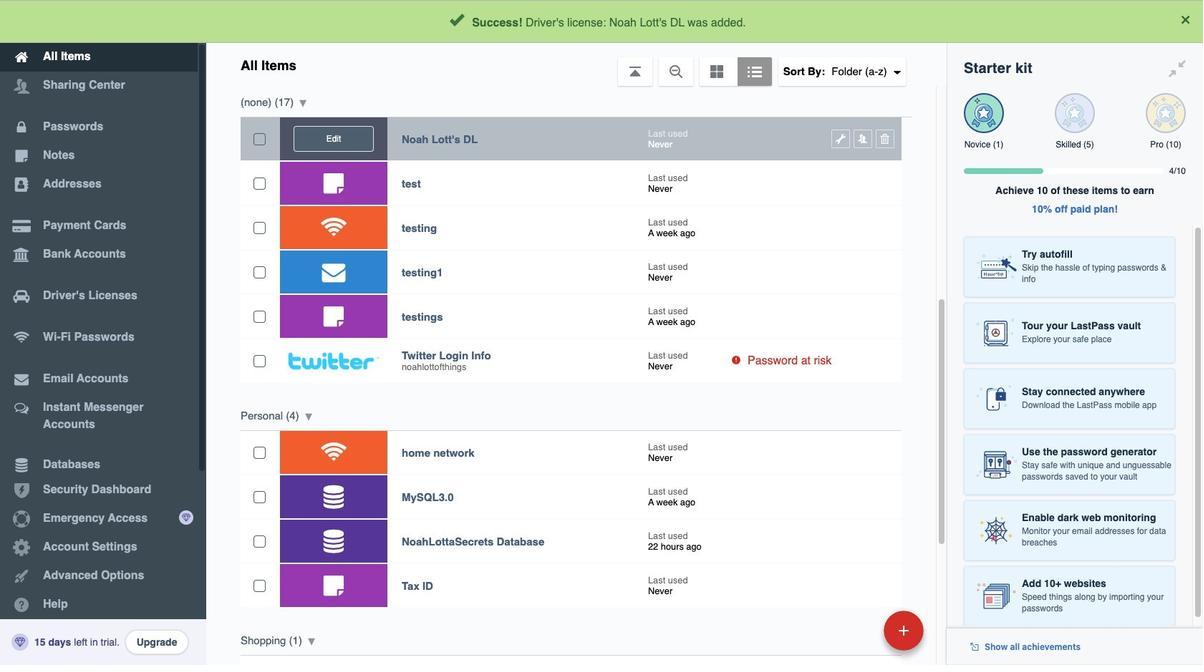 Task type: describe. For each thing, give the bounding box(es) containing it.
new item navigation
[[786, 607, 933, 666]]

vault options navigation
[[206, 43, 947, 86]]

new item element
[[786, 610, 929, 651]]

main navigation navigation
[[0, 0, 206, 666]]

Search search field
[[345, 6, 918, 37]]



Task type: locate. For each thing, give the bounding box(es) containing it.
alert
[[0, 0, 1204, 43]]

search my vault text field
[[345, 6, 918, 37]]



Task type: vqa. For each thing, say whether or not it's contained in the screenshot.
New item 'element' at right
yes



